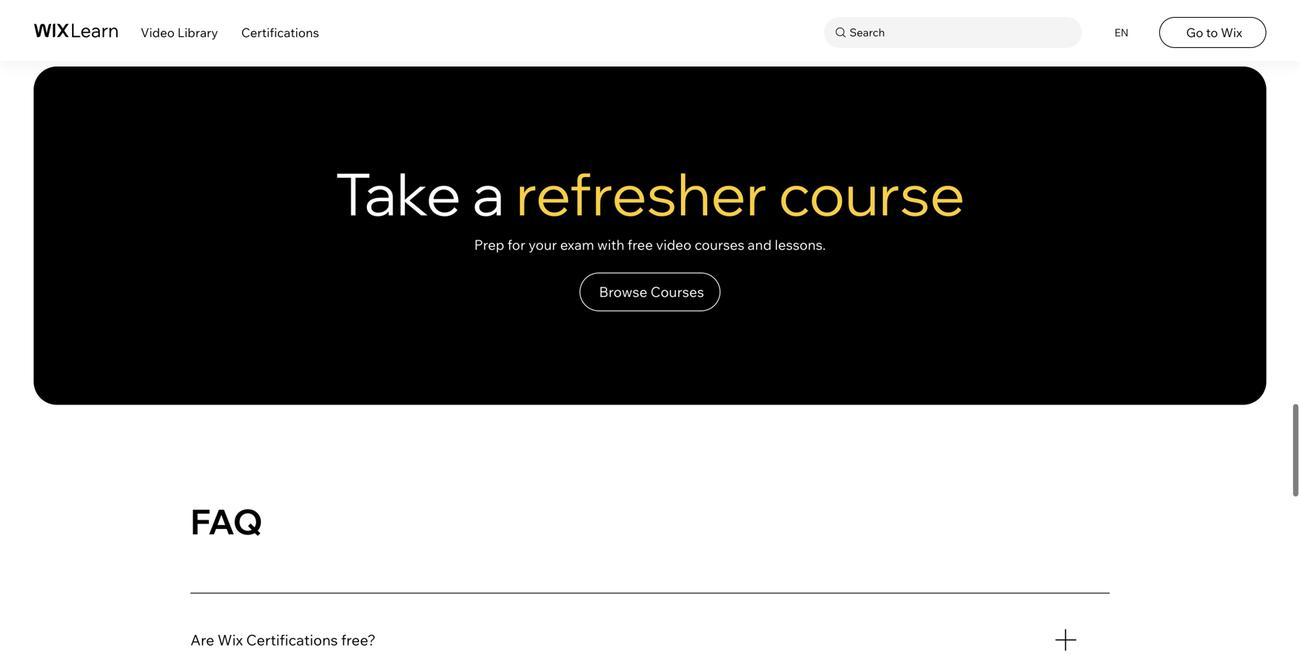 Task type: locate. For each thing, give the bounding box(es) containing it.
video
[[141, 25, 175, 40]]

1 vertical spatial certifications
[[246, 632, 338, 650]]

browse
[[599, 284, 648, 301]]

a
[[473, 157, 505, 230]]

your
[[529, 236, 557, 253]]

faq
[[191, 500, 263, 544]]

menu bar containing video library
[[0, 0, 1301, 61]]

en button
[[1106, 17, 1137, 48]]

wix
[[1222, 25, 1243, 40], [218, 632, 243, 650]]

video library link
[[141, 25, 218, 40]]

courses
[[695, 236, 745, 253]]

0 horizontal spatial wix
[[218, 632, 243, 650]]

0 vertical spatial wix
[[1222, 25, 1243, 40]]

video
[[656, 236, 692, 253]]

certifications
[[241, 25, 319, 40], [246, 632, 338, 650]]

wix right are
[[218, 632, 243, 650]]

exam
[[560, 236, 595, 253]]

courses
[[651, 284, 704, 301]]

wix right to
[[1222, 25, 1243, 40]]

course
[[779, 157, 966, 230]]

menu bar
[[0, 0, 1301, 61]]

1 horizontal spatial wix
[[1222, 25, 1243, 40]]

to
[[1207, 25, 1219, 40]]

go to wix
[[1187, 25, 1243, 40]]

library
[[178, 25, 218, 40]]

are wix certifications free?
[[191, 632, 376, 650]]

free
[[628, 236, 653, 253]]

lessons.
[[775, 236, 826, 253]]

0 vertical spatial certifications
[[241, 25, 319, 40]]

prep
[[474, 236, 505, 253]]

Search text field
[[846, 23, 1078, 42]]



Task type: describe. For each thing, give the bounding box(es) containing it.
are
[[191, 632, 214, 650]]

browse courses
[[599, 284, 704, 301]]

with
[[598, 236, 625, 253]]

refresher
[[516, 157, 768, 230]]

en
[[1115, 26, 1129, 39]]

browse courses link
[[580, 273, 721, 312]]

certifications link
[[241, 25, 319, 40]]

for
[[508, 236, 526, 253]]

video library
[[141, 25, 218, 40]]

and
[[748, 236, 772, 253]]

take
[[335, 157, 461, 230]]

go
[[1187, 25, 1204, 40]]

go to wix link
[[1160, 17, 1267, 48]]

1 vertical spatial wix
[[218, 632, 243, 650]]

free?
[[341, 632, 376, 650]]

take a refresher course prep for your exam with free video courses and lessons.
[[335, 157, 966, 253]]



Task type: vqa. For each thing, say whether or not it's contained in the screenshot.
TO
yes



